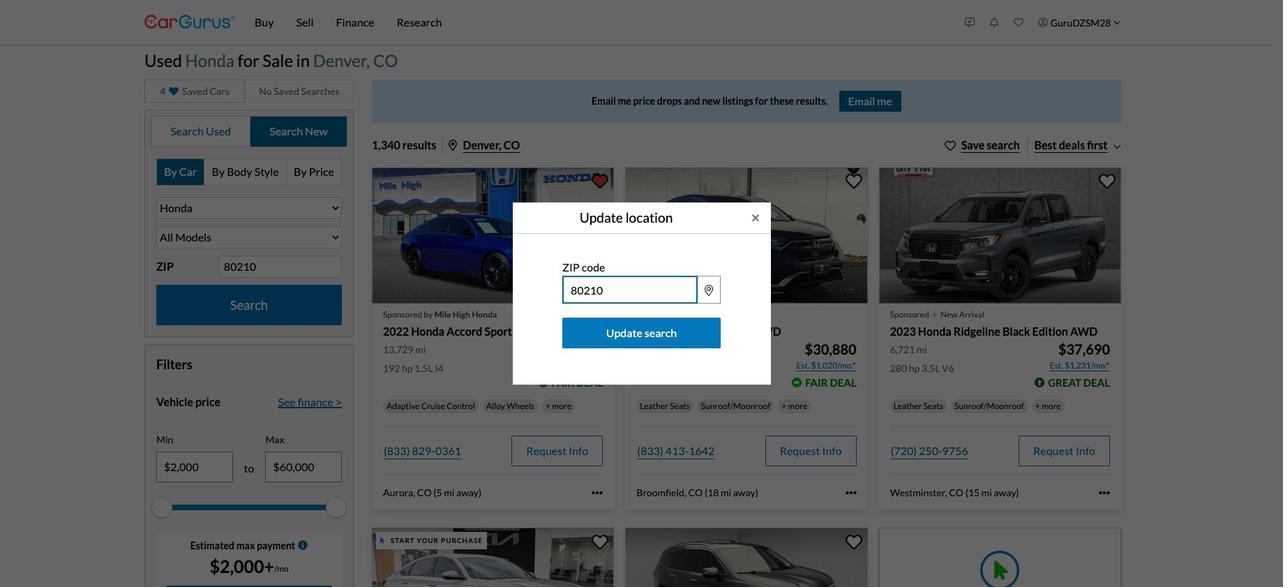Task type: describe. For each thing, give the bounding box(es) containing it.
deal for $30,880
[[830, 376, 857, 389]]

(18
[[705, 487, 719, 499]]

search for search
[[230, 297, 268, 312]]

ellipsis h image for $37,690
[[1099, 487, 1111, 499]]

mile
[[434, 309, 451, 320]]

6,721
[[890, 344, 915, 356]]

(833) 829-0361 button
[[383, 436, 462, 467]]

by for by car
[[164, 165, 177, 178]]

zip for zip
[[156, 259, 174, 273]]

request info for $37,690
[[1034, 444, 1096, 457]]

2 fair from the left
[[806, 376, 828, 389]]

sunroof/moonroof for $30,880
[[701, 401, 771, 411]]

modern steel metallic 2018 honda pilot elite awd suv / crossover all-wheel drive 9-speed automatic image
[[626, 528, 868, 587]]

$2,000+ /mo
[[210, 555, 289, 576]]

searches
[[301, 85, 340, 97]]

new for $30,880
[[687, 309, 704, 320]]

+ for $37,690
[[1036, 401, 1040, 411]]

broomfield, co (18 mi away)
[[637, 487, 759, 499]]

tab list for search new
[[156, 158, 342, 186]]

by body style tab
[[205, 159, 287, 185]]

829-
[[412, 444, 436, 457]]

v6
[[942, 363, 955, 374]]

>
[[336, 395, 342, 408]]

great deal
[[1049, 376, 1111, 389]]

leather for $30,880
[[640, 401, 669, 411]]

$28,931
[[552, 341, 603, 358]]

info for $28,931
[[569, 444, 589, 457]]

2 fair deal from the left
[[806, 376, 857, 389]]

black
[[1003, 325, 1031, 338]]

ex-
[[729, 325, 746, 338]]

$1,231/mo.*
[[1065, 360, 1110, 371]]

by car
[[164, 165, 197, 178]]

seats for $37,690
[[924, 401, 944, 411]]

save
[[962, 138, 985, 151]]

style
[[255, 165, 279, 178]]

max
[[236, 539, 255, 551]]

$30,880 est. $1,020/mo.*
[[797, 341, 857, 371]]

1 saved from the left
[[182, 85, 208, 97]]

sale
[[263, 50, 293, 70]]

update search
[[606, 326, 677, 340]]

1 horizontal spatial price
[[633, 95, 656, 107]]

estimated
[[190, 539, 235, 551]]

body
[[227, 165, 252, 178]]

sponsored · new arrival 2023 honda ridgeline black edition awd
[[890, 300, 1098, 338]]

westminster, co (15 mi away)
[[890, 487, 1019, 499]]

+ more for $28,931
[[546, 401, 572, 411]]

cr-
[[700, 325, 719, 338]]

request info button for $30,880
[[765, 436, 857, 467]]

mi right (15
[[982, 487, 993, 499]]

honda up sport
[[472, 309, 497, 320]]

0 horizontal spatial price
[[195, 395, 221, 408]]

2022
[[383, 325, 409, 338]]

est. for $37,690
[[1050, 360, 1064, 371]]

search for search used
[[170, 125, 204, 138]]

email for email me
[[848, 94, 876, 107]]

mile high honda image
[[518, 284, 614, 304]]

+ for $28,931
[[546, 401, 551, 411]]

est. for $30,880
[[797, 360, 810, 371]]

see finance > link
[[278, 394, 342, 410]]

arrival for $37,690
[[960, 309, 985, 320]]

12,263 mi
[[637, 344, 680, 356]]

1 vertical spatial for
[[755, 95, 768, 107]]

listings
[[723, 95, 754, 107]]

these
[[770, 95, 794, 107]]

add a car review image
[[965, 17, 975, 27]]

adaptive
[[387, 401, 420, 411]]

mouse pointer image
[[381, 537, 385, 544]]

+ more for $37,690
[[1036, 401, 1061, 411]]

by body style
[[212, 165, 279, 178]]

estimated max payment
[[190, 539, 295, 551]]

max
[[266, 433, 284, 445]]

1 deal from the left
[[577, 376, 603, 389]]

request info for $30,880
[[780, 444, 842, 457]]

1 fair deal from the left
[[552, 376, 603, 389]]

me for email me price drops and new listings for these results.
[[618, 95, 632, 107]]

finance
[[298, 395, 333, 408]]

(720) 250-9756
[[891, 444, 969, 457]]

v
[[719, 325, 726, 338]]

still night pearl 2022 honda accord sport fwd sedan front-wheel drive continuously variable transmission image
[[372, 167, 614, 304]]

request for $37,690
[[1034, 444, 1074, 457]]

price
[[309, 165, 334, 178]]

Min text field
[[157, 452, 232, 481]]

0 vertical spatial for
[[238, 50, 259, 70]]

aurora,
[[383, 487, 415, 499]]

0 vertical spatial used
[[144, 50, 182, 70]]

12,263
[[637, 344, 667, 356]]

westminster,
[[890, 487, 948, 499]]

filters
[[156, 356, 192, 372]]

see
[[278, 395, 296, 408]]

by
[[424, 309, 433, 320]]

new inside tab
[[305, 125, 328, 138]]

saved cars image
[[1014, 17, 1024, 27]]

no
[[259, 85, 272, 97]]

denver, co
[[463, 138, 520, 151]]

ZIP code text field
[[563, 276, 698, 304]]

by for by body style
[[212, 165, 225, 178]]

more for $30,880
[[788, 401, 808, 411]]

(720)
[[891, 444, 917, 457]]

results
[[403, 138, 437, 151]]

new
[[702, 95, 721, 107]]

payment
[[257, 539, 295, 551]]

+ more for $30,880
[[782, 401, 808, 411]]

co for $37,690
[[949, 487, 964, 499]]

new for $37,690
[[941, 309, 958, 320]]

request for $30,880
[[780, 444, 820, 457]]

by price
[[294, 165, 334, 178]]

see finance >
[[278, 395, 342, 408]]

est. $1,231/mo.* button
[[1050, 359, 1111, 373]]

co for $28,931
[[417, 487, 432, 499]]

arrival for $30,880
[[706, 309, 731, 320]]

(833) 829-0361
[[384, 444, 461, 457]]

away) for $37,690
[[994, 487, 1019, 499]]

email me button
[[839, 91, 902, 112]]

vehicle
[[156, 395, 193, 408]]

ridgeline
[[954, 325, 1001, 338]]

min
[[156, 433, 173, 445]]

update location
[[580, 209, 673, 225]]

0361
[[435, 444, 461, 457]]

/mo
[[274, 563, 289, 574]]

away) for $28,931
[[457, 487, 482, 499]]

9756
[[943, 444, 969, 457]]

leather seats for $30,880
[[640, 401, 690, 411]]

mi inside 13,729 mi 192 hp 1.5l i4
[[416, 344, 426, 356]]

co for $30,880
[[689, 487, 703, 499]]

ellipsis h image for $30,880
[[846, 487, 857, 499]]

used honda for sale in denver, co
[[144, 50, 398, 70]]

adaptive cruise control
[[387, 401, 475, 411]]

search used tab
[[151, 116, 251, 147]]

1,340 results
[[372, 138, 437, 151]]

car
[[179, 165, 197, 178]]



Task type: vqa. For each thing, say whether or not it's contained in the screenshot.
"I" in Which lenders am I pre-qualified with? 'button'
no



Task type: locate. For each thing, give the bounding box(es) containing it.
cargurus logo homepage link link
[[144, 2, 235, 42]]

(833) for ·
[[638, 444, 664, 457]]

price right the vehicle
[[195, 395, 221, 408]]

tab list containing by car
[[156, 158, 342, 186]]

control
[[447, 401, 475, 411]]

2 + more from the left
[[782, 401, 808, 411]]

0 horizontal spatial email
[[592, 95, 616, 107]]

email me
[[848, 94, 893, 107]]

3 away) from the left
[[994, 487, 1019, 499]]

email for email me price drops and new listings for these results.
[[592, 95, 616, 107]]

1 leather from the left
[[640, 401, 669, 411]]

Max text field
[[266, 452, 341, 481]]

0 horizontal spatial deal
[[577, 376, 603, 389]]

2 horizontal spatial +
[[1036, 401, 1040, 411]]

tab list for no saved searches
[[151, 116, 348, 147]]

2 sponsored from the left
[[637, 309, 676, 320]]

new up ridgeline
[[941, 309, 958, 320]]

2 horizontal spatial by
[[294, 165, 307, 178]]

update inside button
[[606, 326, 643, 340]]

away) right (18
[[734, 487, 759, 499]]

0 horizontal spatial for
[[238, 50, 259, 70]]

hp for ·
[[909, 363, 920, 374]]

more right wheels
[[552, 401, 572, 411]]

1 horizontal spatial +
[[782, 401, 787, 411]]

1 vertical spatial denver,
[[463, 138, 502, 151]]

0 horizontal spatial leather
[[640, 401, 669, 411]]

menu bar
[[235, 0, 958, 45]]

by price tab
[[287, 159, 341, 185]]

me for email me
[[878, 94, 893, 107]]

search right "save"
[[987, 138, 1020, 151]]

zip inside update location dialog
[[563, 261, 580, 274]]

(833) inside button
[[384, 444, 410, 457]]

1 horizontal spatial fair
[[806, 376, 828, 389]]

2 info from the left
[[823, 444, 842, 457]]

mi
[[416, 344, 426, 356], [669, 344, 680, 356], [917, 344, 928, 356], [444, 487, 455, 499], [721, 487, 732, 499], [982, 487, 993, 499]]

1 vertical spatial used
[[206, 125, 231, 138]]

2 request info from the left
[[780, 444, 842, 457]]

platinum white pearl 2020 honda accord 1.5t ex-l fwd sedan front-wheel drive continuously variable transmission image
[[372, 528, 614, 587]]

est. $1,020/mo.* button
[[796, 359, 857, 373]]

vehicle price
[[156, 395, 221, 408]]

arrival inside sponsored · new arrival 2023 honda ridgeline black edition awd
[[960, 309, 985, 320]]

search inside tab
[[170, 125, 204, 138]]

2 away) from the left
[[734, 487, 759, 499]]

0 horizontal spatial map marker alt image
[[448, 139, 457, 151]]

2 sunroof/moonroof from the left
[[955, 401, 1024, 411]]

0 horizontal spatial ellipsis h image
[[592, 487, 603, 499]]

0 horizontal spatial sponsored
[[383, 309, 422, 320]]

1 horizontal spatial denver,
[[463, 138, 502, 151]]

0 horizontal spatial sunroof/moonroof
[[701, 401, 771, 411]]

arrival inside sponsored · new arrival 2020 honda cr-v ex-l awd
[[706, 309, 731, 320]]

192
[[383, 363, 400, 374]]

seats
[[670, 401, 690, 411], [924, 401, 944, 411]]

1 horizontal spatial more
[[788, 401, 808, 411]]

$1,020/mo.*
[[812, 360, 856, 371]]

1.5l
[[415, 363, 433, 374]]

1 vertical spatial map marker alt image
[[705, 285, 713, 296]]

0 horizontal spatial search
[[170, 125, 204, 138]]

used up 4 at the top left of the page
[[144, 50, 182, 70]]

by car tab
[[157, 159, 205, 185]]

sponsored inside sponsored · new arrival 2020 honda cr-v ex-l awd
[[637, 309, 676, 320]]

1 request info from the left
[[527, 444, 589, 457]]

1 fair from the left
[[552, 376, 575, 389]]

zip
[[156, 259, 174, 273], [563, 261, 580, 274]]

fair deal down $28,931 on the left bottom of the page
[[552, 376, 603, 389]]

save search button
[[945, 137, 1020, 153]]

3 + more from the left
[[1036, 401, 1061, 411]]

est. left $1,020/mo.*
[[797, 360, 810, 371]]

+ more
[[546, 401, 572, 411], [782, 401, 808, 411], [1036, 401, 1061, 411]]

(833)
[[384, 444, 410, 457], [638, 444, 664, 457]]

0 horizontal spatial used
[[144, 50, 182, 70]]

0 horizontal spatial away)
[[457, 487, 482, 499]]

sponsored inside sponsored · new arrival 2023 honda ridgeline black edition awd
[[890, 309, 930, 320]]

leather seats for $37,690
[[894, 401, 944, 411]]

1 horizontal spatial (833)
[[638, 444, 664, 457]]

update left location
[[580, 209, 623, 225]]

honda up 6,721 mi 280 hp 3.5l v6
[[918, 325, 952, 338]]

1,340
[[372, 138, 400, 151]]

for left 'sale'
[[238, 50, 259, 70]]

deal for $37,690
[[1084, 376, 1111, 389]]

search inside button
[[230, 297, 268, 312]]

0 horizontal spatial seats
[[670, 401, 690, 411]]

0 horizontal spatial new
[[305, 125, 328, 138]]

info circle image
[[298, 541, 308, 550]]

(5
[[434, 487, 442, 499]]

2 (833) from the left
[[638, 444, 664, 457]]

search down zip phone field
[[230, 297, 268, 312]]

(15
[[966, 487, 980, 499]]

denver, co button
[[448, 138, 520, 151]]

mi inside 6,721 mi 280 hp 3.5l v6
[[917, 344, 928, 356]]

1 horizontal spatial + more
[[782, 401, 808, 411]]

menu item
[[1031, 3, 1129, 42]]

leather down 280
[[894, 401, 922, 411]]

update search button
[[563, 318, 721, 349]]

· inside sponsored · new arrival 2023 honda ridgeline black edition awd
[[932, 300, 938, 325]]

denver, right results
[[463, 138, 502, 151]]

2 deal from the left
[[830, 376, 857, 389]]

1 horizontal spatial fair deal
[[806, 376, 857, 389]]

honda inside sponsored · new arrival 2020 honda cr-v ex-l awd
[[665, 325, 698, 338]]

sponsored for $28,931
[[383, 309, 422, 320]]

0 horizontal spatial info
[[569, 444, 589, 457]]

2 + from the left
[[782, 401, 787, 411]]

used down the cars
[[206, 125, 231, 138]]

awd up $37,690
[[1071, 325, 1098, 338]]

0 horizontal spatial by
[[164, 165, 177, 178]]

for left 'these'
[[755, 95, 768, 107]]

$37,690
[[1059, 341, 1111, 358]]

(720) 250-9756 button
[[890, 436, 969, 467]]

280
[[890, 363, 907, 374]]

search used
[[170, 125, 231, 138]]

tab list
[[151, 116, 348, 147], [156, 158, 342, 186]]

blue 2020 honda cr-v ex-l awd suv / crossover all-wheel drive continuously variable transmission image
[[626, 167, 868, 304]]

denver, up searches at the left
[[313, 50, 370, 70]]

0 horizontal spatial request info
[[527, 444, 589, 457]]

by left body
[[212, 165, 225, 178]]

by for by price
[[294, 165, 307, 178]]

2 horizontal spatial search
[[270, 125, 303, 138]]

update
[[580, 209, 623, 225], [606, 326, 643, 340]]

2 arrival from the left
[[960, 309, 985, 320]]

arrival up ridgeline
[[960, 309, 985, 320]]

code
[[582, 261, 606, 274]]

1 leather seats from the left
[[640, 401, 690, 411]]

sponsored inside sponsored by mile high honda 2022 honda accord sport fwd
[[383, 309, 422, 320]]

used
[[144, 50, 182, 70], [206, 125, 231, 138]]

+ more down great
[[1036, 401, 1061, 411]]

update location dialog
[[513, 202, 771, 385]]

away) right (5
[[457, 487, 482, 499]]

sponsored up 2022
[[383, 309, 422, 320]]

info for $37,690
[[1076, 444, 1096, 457]]

away) for $30,880
[[734, 487, 759, 499]]

1 vertical spatial tab list
[[156, 158, 342, 186]]

3 sponsored from the left
[[890, 309, 930, 320]]

zip for zip code
[[563, 261, 580, 274]]

1 horizontal spatial sponsored
[[637, 309, 676, 320]]

hp for by
[[402, 363, 413, 374]]

0 horizontal spatial search
[[645, 326, 677, 340]]

0 vertical spatial tab list
[[151, 116, 348, 147]]

2 est. from the left
[[1050, 360, 1064, 371]]

ZIP telephone field
[[218, 255, 342, 278]]

location
[[626, 209, 673, 225]]

search new
[[270, 125, 328, 138]]

saved right heart icon
[[182, 85, 208, 97]]

leather for $37,690
[[894, 401, 922, 411]]

1 by from the left
[[164, 165, 177, 178]]

1 horizontal spatial info
[[823, 444, 842, 457]]

+ more down est. $1,020/mo.* button
[[782, 401, 808, 411]]

search inside tab
[[270, 125, 303, 138]]

2020
[[637, 325, 663, 338]]

0 vertical spatial update
[[580, 209, 623, 225]]

2 horizontal spatial info
[[1076, 444, 1096, 457]]

alloy
[[486, 401, 505, 411]]

in
[[296, 50, 310, 70]]

+ more right wheels
[[546, 401, 572, 411]]

· for $37,690
[[932, 300, 938, 325]]

seats for $30,880
[[670, 401, 690, 411]]

deal down $28,931 on the left bottom of the page
[[577, 376, 603, 389]]

more down great
[[1042, 401, 1061, 411]]

sunroof/moonroof up "1642"
[[701, 401, 771, 411]]

3 ellipsis h image from the left
[[1099, 487, 1111, 499]]

map marker alt image inside update location dialog
[[705, 285, 713, 296]]

250-
[[919, 444, 943, 457]]

sponsored by mile high honda 2022 honda accord sport fwd
[[383, 309, 541, 338]]

2 leather from the left
[[894, 401, 922, 411]]

(833) for by
[[384, 444, 410, 457]]

hp inside 6,721 mi 280 hp 3.5l v6
[[909, 363, 920, 374]]

est. inside "$37,690 est. $1,231/mo.*"
[[1050, 360, 1064, 371]]

1 horizontal spatial ·
[[932, 300, 938, 325]]

2 hp from the left
[[909, 363, 920, 374]]

co
[[373, 50, 398, 70], [504, 138, 520, 151], [417, 487, 432, 499], [689, 487, 703, 499], [949, 487, 964, 499]]

2 leather seats from the left
[[894, 401, 944, 411]]

leather seats down 3.5l
[[894, 401, 944, 411]]

for
[[238, 50, 259, 70], [755, 95, 768, 107]]

fair
[[552, 376, 575, 389], [806, 376, 828, 389]]

0 vertical spatial denver,
[[313, 50, 370, 70]]

sponsored up 2023
[[890, 309, 930, 320]]

3.5l
[[922, 363, 940, 374]]

0 horizontal spatial denver,
[[313, 50, 370, 70]]

1 sponsored from the left
[[383, 309, 422, 320]]

1 horizontal spatial ellipsis h image
[[846, 487, 857, 499]]

email right results.
[[848, 94, 876, 107]]

wheels
[[507, 401, 535, 411]]

1 · from the left
[[679, 300, 684, 325]]

search up car
[[170, 125, 204, 138]]

1 horizontal spatial away)
[[734, 487, 759, 499]]

est.
[[797, 360, 810, 371], [1050, 360, 1064, 371]]

request info button for $28,931
[[512, 436, 603, 467]]

mi right '6,721' at right
[[917, 344, 928, 356]]

0 horizontal spatial (833)
[[384, 444, 410, 457]]

2 horizontal spatial deal
[[1084, 376, 1111, 389]]

· inside sponsored · new arrival 2020 honda cr-v ex-l awd
[[679, 300, 684, 325]]

1 horizontal spatial zip
[[563, 261, 580, 274]]

· left cr- at the bottom right of the page
[[679, 300, 684, 325]]

0 horizontal spatial awd
[[754, 325, 782, 338]]

1 est. from the left
[[797, 360, 810, 371]]

l
[[746, 325, 752, 338]]

2 horizontal spatial away)
[[994, 487, 1019, 499]]

search for save search
[[987, 138, 1020, 151]]

sponsored up 2020
[[637, 309, 676, 320]]

2 horizontal spatial sponsored
[[890, 309, 930, 320]]

0 horizontal spatial hp
[[402, 363, 413, 374]]

and
[[684, 95, 700, 107]]

email left drops
[[592, 95, 616, 107]]

0 horizontal spatial + more
[[546, 401, 572, 411]]

honda left cr- at the bottom right of the page
[[665, 325, 698, 338]]

away) right (15
[[994, 487, 1019, 499]]

high
[[453, 309, 471, 320]]

1 request from the left
[[527, 444, 567, 457]]

search for search new
[[270, 125, 303, 138]]

search inside update location dialog
[[645, 326, 677, 340]]

3 info from the left
[[1076, 444, 1096, 457]]

1 horizontal spatial deal
[[830, 376, 857, 389]]

info for $30,880
[[823, 444, 842, 457]]

cargurus logo homepage link image
[[144, 2, 235, 42]]

0 horizontal spatial fair deal
[[552, 376, 603, 389]]

1 horizontal spatial me
[[878, 94, 893, 107]]

2 by from the left
[[212, 165, 225, 178]]

1 vertical spatial price
[[195, 395, 221, 408]]

sponsored for $30,880
[[637, 309, 676, 320]]

mi right (5
[[444, 487, 455, 499]]

1 horizontal spatial by
[[212, 165, 225, 178]]

1 arrival from the left
[[706, 309, 731, 320]]

info
[[569, 444, 589, 457], [823, 444, 842, 457], [1076, 444, 1096, 457]]

new inside sponsored · new arrival 2023 honda ridgeline black edition awd
[[941, 309, 958, 320]]

2 ellipsis h image from the left
[[846, 487, 857, 499]]

seats up 413- at the right of page
[[670, 401, 690, 411]]

(833) left 829-
[[384, 444, 410, 457]]

by left car
[[164, 165, 177, 178]]

0 horizontal spatial arrival
[[706, 309, 731, 320]]

(833) left 413- at the right of page
[[638, 444, 664, 457]]

· right 2023
[[932, 300, 938, 325]]

0 horizontal spatial me
[[618, 95, 632, 107]]

0 horizontal spatial fair
[[552, 376, 575, 389]]

(833) 413-1642
[[638, 444, 715, 457]]

honda up saved cars
[[185, 50, 235, 70]]

heart image
[[169, 86, 179, 96]]

no saved searches
[[259, 85, 340, 97]]

0 horizontal spatial request info button
[[512, 436, 603, 467]]

1 info from the left
[[569, 444, 589, 457]]

times image
[[749, 212, 763, 223]]

1 horizontal spatial used
[[206, 125, 231, 138]]

great
[[1049, 376, 1082, 389]]

map marker alt image inside denver, co button
[[448, 139, 457, 151]]

2 horizontal spatial more
[[1042, 401, 1061, 411]]

1642
[[689, 444, 715, 457]]

deal down $1,020/mo.*
[[830, 376, 857, 389]]

2 awd from the left
[[1071, 325, 1098, 338]]

tab list containing search used
[[151, 116, 348, 147]]

3 deal from the left
[[1084, 376, 1111, 389]]

aurora, co (5 mi away)
[[383, 487, 482, 499]]

1 horizontal spatial leather
[[894, 401, 922, 411]]

new inside sponsored · new arrival 2020 honda cr-v ex-l awd
[[687, 309, 704, 320]]

mi right the 12,263
[[669, 344, 680, 356]]

broomfield,
[[637, 487, 687, 499]]

leather seats up the (833) 413-1642
[[640, 401, 690, 411]]

leather seats
[[640, 401, 690, 411], [894, 401, 944, 411]]

email
[[848, 94, 876, 107], [592, 95, 616, 107]]

search new tab
[[251, 116, 347, 147]]

update for update search
[[606, 326, 643, 340]]

1 away) from the left
[[457, 487, 482, 499]]

sponsored · new arrival 2020 honda cr-v ex-l awd
[[637, 300, 782, 338]]

arrival up v on the right
[[706, 309, 731, 320]]

zip code
[[563, 261, 606, 274]]

map marker alt image
[[448, 139, 457, 151], [705, 285, 713, 296]]

cruise
[[421, 401, 445, 411]]

email inside "button"
[[848, 94, 876, 107]]

3 request info from the left
[[1034, 444, 1096, 457]]

away)
[[457, 487, 482, 499], [734, 487, 759, 499], [994, 487, 1019, 499]]

more for $37,690
[[1042, 401, 1061, 411]]

1 horizontal spatial request info
[[780, 444, 842, 457]]

0 horizontal spatial leather seats
[[640, 401, 690, 411]]

by left price
[[294, 165, 307, 178]]

1 horizontal spatial arrival
[[960, 309, 985, 320]]

0 horizontal spatial ·
[[679, 300, 684, 325]]

1 seats from the left
[[670, 401, 690, 411]]

2 seats from the left
[[924, 401, 944, 411]]

search for update search
[[645, 326, 677, 340]]

2 horizontal spatial + more
[[1036, 401, 1061, 411]]

hp inside 13,729 mi 192 hp 1.5l i4
[[402, 363, 413, 374]]

leather up the (833) 413-1642
[[640, 401, 669, 411]]

0 vertical spatial price
[[633, 95, 656, 107]]

search
[[170, 125, 204, 138], [270, 125, 303, 138], [230, 297, 268, 312]]

3 more from the left
[[1042, 401, 1061, 411]]

honda down "by"
[[411, 325, 445, 338]]

4
[[160, 85, 166, 97]]

deal
[[577, 376, 603, 389], [830, 376, 857, 389], [1084, 376, 1111, 389]]

request info for $28,931
[[527, 444, 589, 457]]

deal down $1,231/mo.* on the bottom right
[[1084, 376, 1111, 389]]

0 horizontal spatial more
[[552, 401, 572, 411]]

fair deal down $1,020/mo.*
[[806, 376, 857, 389]]

(833) inside button
[[638, 444, 664, 457]]

results.
[[796, 95, 828, 107]]

hp right 280
[[909, 363, 920, 374]]

price left drops
[[633, 95, 656, 107]]

2 request from the left
[[780, 444, 820, 457]]

2 · from the left
[[932, 300, 938, 325]]

me inside "button"
[[878, 94, 893, 107]]

0 horizontal spatial zip
[[156, 259, 174, 273]]

1 more from the left
[[552, 401, 572, 411]]

update up the 12,263
[[606, 326, 643, 340]]

honda
[[185, 50, 235, 70], [472, 309, 497, 320], [411, 325, 445, 338], [665, 325, 698, 338], [918, 325, 952, 338]]

2 horizontal spatial ellipsis h image
[[1099, 487, 1111, 499]]

1 horizontal spatial leather seats
[[894, 401, 944, 411]]

edition
[[1033, 325, 1069, 338]]

2 request info button from the left
[[765, 436, 857, 467]]

0 vertical spatial map marker alt image
[[448, 139, 457, 151]]

hp right 192
[[402, 363, 413, 374]]

awd inside sponsored · new arrival 2020 honda cr-v ex-l awd
[[754, 325, 782, 338]]

3 request info button from the left
[[1019, 436, 1111, 467]]

update for update location
[[580, 209, 623, 225]]

$37,690 est. $1,231/mo.*
[[1050, 341, 1111, 371]]

awd inside sponsored · new arrival 2023 honda ridgeline black edition awd
[[1071, 325, 1098, 338]]

more for $28,931
[[552, 401, 572, 411]]

new
[[305, 125, 328, 138], [687, 309, 704, 320], [941, 309, 958, 320]]

1 + from the left
[[546, 401, 551, 411]]

$2,000+
[[210, 555, 274, 576]]

· for $30,880
[[679, 300, 684, 325]]

more down est. $1,020/mo.* button
[[788, 401, 808, 411]]

2 saved from the left
[[274, 85, 299, 97]]

sponsored for $37,690
[[890, 309, 930, 320]]

saved right no on the top of page
[[274, 85, 299, 97]]

2 more from the left
[[788, 401, 808, 411]]

i4
[[435, 363, 444, 374]]

1 awd from the left
[[754, 325, 782, 338]]

(833) 413-1642 button
[[637, 436, 716, 467]]

1 horizontal spatial hp
[[909, 363, 920, 374]]

ellipsis h image for $28,931
[[592, 487, 603, 499]]

3 request from the left
[[1034, 444, 1074, 457]]

1 + more from the left
[[546, 401, 572, 411]]

mi right (18
[[721, 487, 732, 499]]

awd
[[754, 325, 782, 338], [1071, 325, 1098, 338]]

1 horizontal spatial seats
[[924, 401, 944, 411]]

3 by from the left
[[294, 165, 307, 178]]

request for $28,931
[[527, 444, 567, 457]]

1 request info button from the left
[[512, 436, 603, 467]]

mi up 1.5l
[[416, 344, 426, 356]]

2 horizontal spatial new
[[941, 309, 958, 320]]

fair down est. $1,020/mo.* button
[[806, 376, 828, 389]]

saved cars
[[182, 85, 230, 97]]

1 (833) from the left
[[384, 444, 410, 457]]

1 horizontal spatial search
[[230, 297, 268, 312]]

map marker alt image up sponsored · new arrival 2020 honda cr-v ex-l awd
[[705, 285, 713, 296]]

sunroof/moonroof
[[701, 401, 771, 411], [955, 401, 1024, 411]]

1 horizontal spatial email
[[848, 94, 876, 107]]

2 horizontal spatial request
[[1034, 444, 1074, 457]]

sunroof/moonroof up 9756 at bottom right
[[955, 401, 1024, 411]]

search down no saved searches
[[270, 125, 303, 138]]

new down searches at the left
[[305, 125, 328, 138]]

1 horizontal spatial search
[[987, 138, 1020, 151]]

honda inside sponsored · new arrival 2023 honda ridgeline black edition awd
[[918, 325, 952, 338]]

ellipsis h image
[[592, 487, 603, 499], [846, 487, 857, 499], [1099, 487, 1111, 499]]

request info button
[[512, 436, 603, 467], [765, 436, 857, 467], [1019, 436, 1111, 467]]

search up the '12,263 mi'
[[645, 326, 677, 340]]

1 vertical spatial search
[[645, 326, 677, 340]]

est. inside $30,880 est. $1,020/mo.*
[[797, 360, 810, 371]]

0 vertical spatial search
[[987, 138, 1020, 151]]

alloy wheels
[[486, 401, 535, 411]]

request info button for $37,690
[[1019, 436, 1111, 467]]

1 horizontal spatial awd
[[1071, 325, 1098, 338]]

1 hp from the left
[[402, 363, 413, 374]]

0 horizontal spatial +
[[546, 401, 551, 411]]

1 horizontal spatial saved
[[274, 85, 299, 97]]

used inside tab
[[206, 125, 231, 138]]

seats down 3.5l
[[924, 401, 944, 411]]

0 horizontal spatial request
[[527, 444, 567, 457]]

menu
[[958, 3, 1129, 42]]

1 horizontal spatial request info button
[[765, 436, 857, 467]]

+ for $30,880
[[782, 401, 787, 411]]

fair down $28,931 on the left bottom of the page
[[552, 376, 575, 389]]

413-
[[666, 444, 689, 457]]

sunroof/moonroof for $37,690
[[955, 401, 1024, 411]]

0 horizontal spatial est.
[[797, 360, 810, 371]]

0 horizontal spatial saved
[[182, 85, 208, 97]]

drops
[[657, 95, 682, 107]]

3 + from the left
[[1036, 401, 1040, 411]]

1 horizontal spatial new
[[687, 309, 704, 320]]

1 horizontal spatial request
[[780, 444, 820, 457]]

2 horizontal spatial request info
[[1034, 444, 1096, 457]]

2 horizontal spatial request info button
[[1019, 436, 1111, 467]]

awd right l
[[754, 325, 782, 338]]

1 horizontal spatial sunroof/moonroof
[[955, 401, 1024, 411]]

new up cr- at the bottom right of the page
[[687, 309, 704, 320]]

1 sunroof/moonroof from the left
[[701, 401, 771, 411]]

1 horizontal spatial map marker alt image
[[705, 285, 713, 296]]

cars
[[210, 85, 230, 97]]

map marker alt image right results
[[448, 139, 457, 151]]

email me price drops and new listings for these results.
[[592, 95, 828, 107]]

sonic gray pearl 2023 honda ridgeline black edition awd pickup truck all-wheel drive automatic image
[[879, 167, 1122, 304]]

1 ellipsis h image from the left
[[592, 487, 603, 499]]

1 horizontal spatial est.
[[1050, 360, 1064, 371]]

est. up great
[[1050, 360, 1064, 371]]



